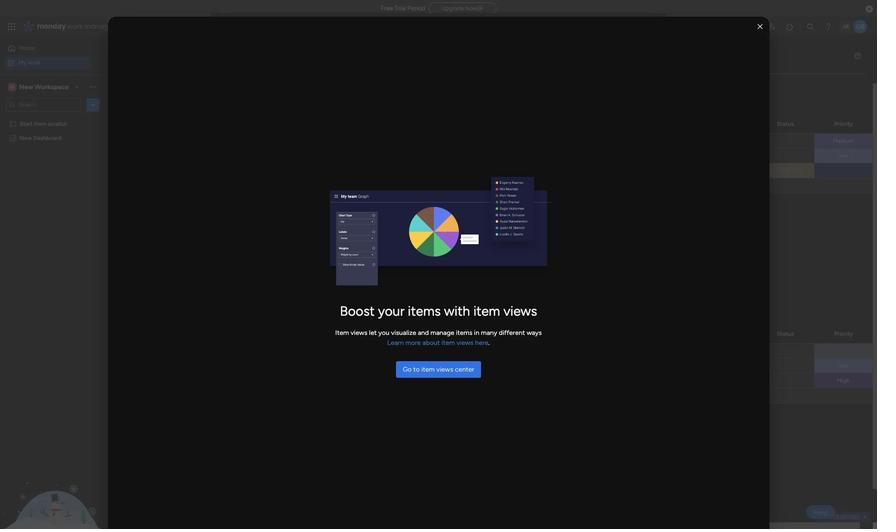 Task type: describe. For each thing, give the bounding box(es) containing it.
management
[[84, 22, 130, 31]]

boost
[[340, 303, 375, 319]]

working
[[768, 167, 789, 174]]

monday
[[37, 22, 66, 31]]

medium
[[833, 138, 854, 145]]

item inside the no updates yet for this item dialog
[[594, 210, 616, 224]]

help button
[[806, 506, 835, 519]]

learn more about item views here link
[[387, 339, 488, 347]]

1 image
[[755, 17, 763, 26]]

my work button
[[5, 56, 90, 69]]

2 low from the top
[[838, 362, 849, 369]]

one
[[488, 231, 499, 239]]

trial
[[395, 5, 406, 12]]

go to item views center button
[[396, 361, 481, 378]]

lottie animation element
[[0, 445, 106, 529]]

progress,
[[551, 231, 578, 239]]

yet
[[538, 210, 554, 224]]

new for new dashboard
[[20, 134, 32, 142]]

invite members image
[[767, 23, 776, 31]]

now
[[465, 5, 477, 12]]

1 priority from the top
[[834, 120, 853, 127]]

help image
[[825, 23, 833, 31]]

files
[[502, 239, 514, 247]]

1 vertical spatial to
[[516, 239, 522, 247]]

new workspace
[[19, 83, 69, 91]]

with inside dialog
[[444, 303, 470, 319]]

period
[[407, 5, 425, 12]]

more
[[405, 339, 421, 347]]

help
[[813, 508, 828, 517]]

lottie animation image
[[0, 445, 106, 529]]

workspace image
[[8, 82, 16, 92]]

0 vertical spatial items
[[408, 303, 441, 319]]

dapulse rightstroke image
[[477, 5, 483, 12]]

to inside button
[[413, 366, 420, 374]]

1 horizontal spatial to
[[501, 231, 507, 239]]

views inside button
[[436, 366, 453, 374]]

scratch inside list box
[[48, 120, 67, 127]]

here
[[475, 339, 488, 347]]

about inside be the first one to update about progress, mention someone or upload files to share with your team members
[[532, 231, 549, 239]]

different
[[499, 329, 525, 337]]

this
[[573, 210, 591, 224]]

views left here
[[457, 339, 474, 347]]

and
[[418, 329, 429, 337]]

.
[[488, 339, 490, 347]]

for
[[557, 210, 570, 224]]

many
[[481, 329, 497, 337]]

my work
[[18, 59, 40, 66]]

1 status from the top
[[777, 120, 794, 127]]

views left let
[[351, 329, 367, 337]]

apps image
[[786, 23, 794, 31]]

items inside item views let you visualize and manage items in many different ways learn more about item views here .
[[456, 329, 472, 337]]

views up the different
[[503, 303, 537, 319]]

home
[[19, 45, 35, 52]]

item inside item views let you visualize and manage items in many different ways learn more about item views here .
[[442, 339, 455, 347]]

mention
[[580, 231, 605, 239]]

manage
[[431, 329, 454, 337]]

item
[[335, 329, 349, 337]]

let
[[369, 329, 377, 337]]

n
[[10, 83, 14, 90]]

share
[[524, 239, 540, 247]]

boost your items with item views dialog
[[108, 17, 769, 529]]

boost your items with item views
[[340, 303, 537, 319]]

it
[[799, 167, 803, 174]]

upgrade now link
[[429, 2, 496, 14]]

id: 302390365 element
[[818, 513, 870, 523]]

work for my
[[28, 59, 40, 66]]

1 vertical spatial scratch
[[520, 168, 539, 175]]

home button
[[5, 42, 90, 55]]

go
[[403, 366, 412, 374]]

new for new workspace
[[19, 83, 33, 91]]

1 horizontal spatial start
[[492, 168, 504, 175]]

the
[[463, 231, 473, 239]]

ways
[[527, 329, 542, 337]]

visualize
[[391, 329, 416, 337]]

upgrade
[[442, 5, 464, 12]]

go to item views center
[[403, 366, 474, 374]]



Task type: vqa. For each thing, say whether or not it's contained in the screenshot.
left 'M'
no



Task type: locate. For each thing, give the bounding box(es) containing it.
0 vertical spatial status
[[777, 120, 794, 127]]

id:
[[821, 514, 828, 521]]

high
[[837, 377, 850, 384]]

2 vertical spatial to
[[413, 366, 420, 374]]

Filter dashboard by text search field
[[158, 83, 237, 97]]

status
[[777, 120, 794, 127], [777, 330, 794, 337]]

workspace selection element
[[8, 82, 70, 92]]

be the first one to update about progress, mention someone or upload files to share with your team members
[[454, 231, 634, 247]]

public board image
[[9, 120, 17, 128]]

views
[[503, 303, 537, 319], [351, 329, 367, 337], [457, 339, 474, 347], [436, 366, 453, 374]]

0 horizontal spatial scratch
[[48, 120, 67, 127]]

in
[[474, 329, 479, 337]]

items left in
[[456, 329, 472, 337]]

list box containing start from scratch
[[0, 115, 106, 258]]

start inside list box
[[20, 120, 33, 127]]

center
[[455, 366, 474, 374]]

0 vertical spatial with
[[541, 239, 554, 247]]

work for monday
[[67, 22, 82, 31]]

new inside list box
[[20, 134, 32, 142]]

0 vertical spatial from
[[34, 120, 46, 127]]

0 vertical spatial low
[[838, 152, 849, 159]]

dapulse close image
[[866, 5, 873, 13]]

1 vertical spatial with
[[444, 303, 470, 319]]

dapulse x slim image
[[758, 24, 763, 30]]

about
[[532, 231, 549, 239], [423, 339, 440, 347]]

start from scratch
[[20, 120, 67, 127], [492, 168, 539, 175]]

0 horizontal spatial with
[[444, 303, 470, 319]]

low
[[838, 152, 849, 159], [838, 362, 849, 369]]

you
[[378, 329, 389, 337]]

no
[[477, 210, 491, 224]]

members
[[588, 239, 616, 247]]

to
[[501, 231, 507, 239], [516, 239, 522, 247], [413, 366, 420, 374]]

your up you
[[378, 303, 405, 319]]

list box
[[0, 115, 106, 258]]

someone
[[606, 231, 634, 239]]

your down progress, on the right of page
[[556, 239, 569, 247]]

from
[[34, 120, 46, 127], [506, 168, 518, 175]]

1 horizontal spatial with
[[541, 239, 554, 247]]

be
[[454, 231, 461, 239]]

free
[[381, 5, 393, 12]]

0 vertical spatial start from scratch
[[20, 120, 67, 127]]

0 vertical spatial new
[[19, 83, 33, 91]]

remove image
[[862, 514, 868, 521]]

about down and
[[423, 339, 440, 347]]

monday work management
[[37, 22, 130, 31]]

workspace
[[35, 83, 69, 91]]

to down 'update'
[[516, 239, 522, 247]]

dashboard
[[33, 134, 61, 142]]

on
[[791, 167, 798, 174]]

2 priority from the top
[[834, 330, 853, 337]]

1 vertical spatial work
[[28, 59, 40, 66]]

update
[[509, 231, 530, 239]]

0 vertical spatial your
[[556, 239, 569, 247]]

1 low from the top
[[838, 152, 849, 159]]

1 vertical spatial priority
[[834, 330, 853, 337]]

working on it
[[768, 167, 803, 174]]

1 horizontal spatial scratch
[[520, 168, 539, 175]]

with
[[541, 239, 554, 247], [444, 303, 470, 319]]

2 status from the top
[[777, 330, 794, 337]]

item
[[594, 210, 616, 224], [473, 303, 500, 319], [442, 339, 455, 347], [421, 366, 435, 374]]

1 horizontal spatial start from scratch
[[492, 168, 539, 175]]

1 vertical spatial low
[[838, 362, 849, 369]]

items
[[408, 303, 441, 319], [456, 329, 472, 337]]

0 vertical spatial scratch
[[48, 120, 67, 127]]

2 horizontal spatial to
[[516, 239, 522, 247]]

work inside button
[[28, 59, 40, 66]]

new inside workspace selection element
[[19, 83, 33, 91]]

item up mention at the top right of the page
[[594, 210, 616, 224]]

1 horizontal spatial from
[[506, 168, 518, 175]]

new
[[19, 83, 33, 91], [20, 134, 32, 142]]

1 horizontal spatial your
[[556, 239, 569, 247]]

work
[[67, 22, 82, 31], [28, 59, 40, 66]]

your
[[556, 239, 569, 247], [378, 303, 405, 319]]

new dashboard
[[20, 134, 61, 142]]

0 horizontal spatial to
[[413, 366, 420, 374]]

0 vertical spatial priority
[[834, 120, 853, 127]]

1 vertical spatial new
[[20, 134, 32, 142]]

option
[[0, 116, 106, 118]]

0 vertical spatial start
[[20, 120, 33, 127]]

start from scratch inside list box
[[20, 120, 67, 127]]

Search in workspace field
[[18, 100, 70, 110]]

1 vertical spatial start
[[492, 168, 504, 175]]

new right n
[[19, 83, 33, 91]]

new right public dashboard icon
[[20, 134, 32, 142]]

your inside boost your items with item views dialog
[[378, 303, 405, 319]]

item inside 'go to item views center' button
[[421, 366, 435, 374]]

about inside item views let you visualize and manage items in many different ways learn more about item views here .
[[423, 339, 440, 347]]

with inside be the first one to update about progress, mention someone or upload files to share with your team members
[[541, 239, 554, 247]]

1 vertical spatial your
[[378, 303, 405, 319]]

to right go
[[413, 366, 420, 374]]

0 vertical spatial to
[[501, 231, 507, 239]]

0 vertical spatial about
[[532, 231, 549, 239]]

0 horizontal spatial from
[[34, 120, 46, 127]]

0 vertical spatial work
[[67, 22, 82, 31]]

1 vertical spatial start from scratch
[[492, 168, 539, 175]]

work right my
[[28, 59, 40, 66]]

board
[[521, 330, 537, 337]]

public dashboard image
[[9, 134, 17, 142]]

item views let you visualize and manage items in many different ways learn more about item views here .
[[335, 329, 542, 347]]

1 vertical spatial status
[[777, 330, 794, 337]]

items up and
[[408, 303, 441, 319]]

low down medium
[[838, 152, 849, 159]]

0 horizontal spatial start from scratch
[[20, 120, 67, 127]]

0 horizontal spatial start
[[20, 120, 33, 127]]

priority
[[834, 120, 853, 127], [834, 330, 853, 337]]

item down manage
[[442, 339, 455, 347]]

learn
[[387, 339, 404, 347]]

team
[[571, 239, 586, 247]]

search everything image
[[806, 23, 815, 31]]

302390365
[[829, 514, 860, 521]]

or
[[472, 239, 478, 247]]

1 horizontal spatial items
[[456, 329, 472, 337]]

1 vertical spatial from
[[506, 168, 518, 175]]

upgrade now
[[442, 5, 477, 12]]

upload
[[480, 239, 500, 247]]

your inside be the first one to update about progress, mention someone or upload files to share with your team members
[[556, 239, 569, 247]]

greg robinson image
[[854, 20, 867, 33]]

1 horizontal spatial about
[[532, 231, 549, 239]]

no updates yet for this item
[[477, 210, 616, 224]]

0 horizontal spatial work
[[28, 59, 40, 66]]

scratch
[[48, 120, 67, 127], [520, 168, 539, 175]]

item right go
[[421, 366, 435, 374]]

with right 'share'
[[541, 239, 554, 247]]

start from scratch link
[[490, 163, 567, 178]]

views left center
[[436, 366, 453, 374]]

work right monday
[[67, 22, 82, 31]]

id: 302390365
[[821, 514, 860, 521]]

item up many
[[473, 303, 500, 319]]

0 horizontal spatial about
[[423, 339, 440, 347]]

1 horizontal spatial work
[[67, 22, 82, 31]]

free trial period
[[381, 5, 425, 12]]

updates
[[494, 210, 536, 224]]

start
[[20, 120, 33, 127], [492, 168, 504, 175]]

my
[[18, 59, 26, 66]]

0 horizontal spatial items
[[408, 303, 441, 319]]

no updates yet for this item dialog
[[0, 0, 877, 529]]

to up files
[[501, 231, 507, 239]]

low up "high" on the right bottom of page
[[838, 362, 849, 369]]

first
[[475, 231, 486, 239]]

with up manage
[[444, 303, 470, 319]]

select product image
[[8, 23, 16, 31]]

inbox image
[[749, 23, 757, 31]]

1 vertical spatial about
[[423, 339, 440, 347]]

1 vertical spatial items
[[456, 329, 472, 337]]

0 horizontal spatial your
[[378, 303, 405, 319]]

about up 'share'
[[532, 231, 549, 239]]



